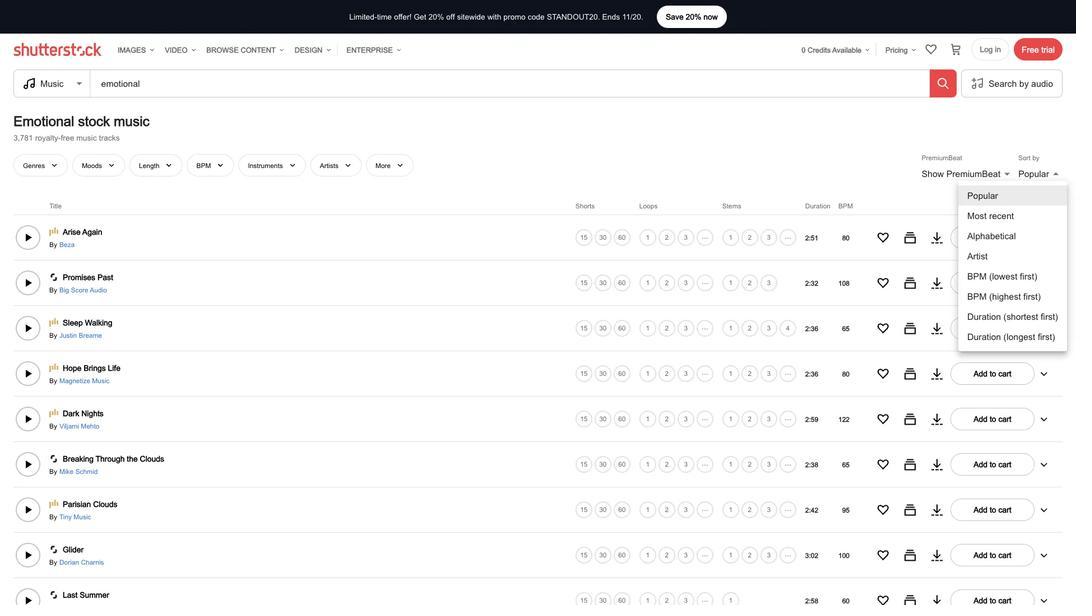 Task type: describe. For each thing, give the bounding box(es) containing it.
save 20% now link
[[657, 6, 727, 28]]

glider link
[[63, 544, 84, 555]]

save image for brings
[[877, 367, 890, 380]]

save image for 60
[[877, 594, 890, 605]]

moods button
[[72, 154, 125, 176]]

sitewide
[[457, 12, 485, 21]]

last
[[63, 591, 78, 600]]

loops
[[639, 202, 658, 210]]

to for nights
[[990, 414, 996, 423]]

by dorian charnis
[[49, 558, 104, 566]]

0 vertical spatial clouds
[[140, 454, 164, 463]]

save image for 108
[[877, 276, 890, 290]]

add to cart for through
[[974, 460, 1011, 469]]

4 similar image from the top
[[903, 549, 917, 562]]

length button
[[129, 154, 182, 176]]

30 for again
[[599, 234, 607, 241]]

2:36 for ...
[[805, 370, 818, 378]]

2:51
[[805, 234, 818, 241]]

108
[[838, 279, 850, 287]]

browse content link
[[202, 39, 286, 61]]

nights
[[81, 409, 104, 418]]

cart for walking
[[998, 324, 1011, 333]]

sleep
[[63, 318, 83, 327]]

search by audio button
[[961, 70, 1063, 97]]

by tiny music
[[49, 513, 91, 521]]

30 for nights
[[599, 415, 607, 423]]

by for arise
[[49, 240, 57, 248]]

try image for hope brings life
[[930, 367, 944, 380]]

code
[[528, 12, 545, 21]]

viljami mehto link
[[57, 421, 99, 430]]

popular for popular popup button on the top right of page
[[1018, 168, 1049, 179]]

search image
[[937, 77, 950, 90]]

emotional stock music 3,781 royalty-free music tracks
[[13, 113, 150, 142]]

30 for clouds
[[599, 506, 607, 514]]

9 cart from the top
[[998, 596, 1011, 605]]

add to cart button for walking
[[951, 317, 1035, 340]]

similar image for breaking through the clouds
[[903, 458, 917, 471]]

duration for duration (shortest first)
[[967, 311, 1001, 322]]

2:38
[[805, 461, 818, 468]]

promises past link
[[63, 272, 113, 283]]

get
[[414, 12, 426, 21]]

0 credits available link
[[797, 39, 872, 61]]

try image for promises past
[[930, 276, 944, 290]]

similar image for hope brings life
[[903, 367, 917, 380]]

1 20% from the left
[[686, 12, 701, 21]]

beza link
[[57, 240, 75, 249]]

the
[[127, 454, 138, 463]]

0 vertical spatial music
[[114, 113, 150, 129]]

artist option
[[958, 246, 1067, 266]]

save 20% now
[[666, 12, 718, 21]]

cart for nights
[[998, 414, 1011, 423]]

by justin breame
[[49, 331, 102, 339]]

sleep walking
[[63, 318, 112, 327]]

glider
[[63, 545, 84, 554]]

walking
[[85, 318, 112, 327]]

duration (shortest first) option
[[958, 307, 1067, 327]]

summer
[[80, 591, 109, 600]]

9 30 from the top
[[599, 597, 607, 605]]

mehto
[[81, 422, 99, 430]]

free
[[61, 133, 74, 142]]

15 for clouds
[[580, 506, 588, 514]]

duration for duration (longest first)
[[967, 332, 1001, 342]]

add to cart button for brings
[[951, 362, 1035, 385]]

popular option
[[958, 186, 1067, 206]]

by for dark
[[49, 422, 57, 430]]

to for clouds
[[990, 505, 996, 514]]

collections image
[[924, 43, 938, 56]]

royalty-
[[35, 133, 61, 142]]

8 cart from the top
[[998, 551, 1011, 560]]

similar image for parisian clouds
[[903, 503, 917, 517]]

by for parisian
[[49, 513, 57, 521]]

log
[[980, 45, 993, 54]]

15 for through
[[580, 461, 588, 468]]

cart for clouds
[[998, 505, 1011, 514]]

first) for bpm (lowest first)
[[1020, 271, 1037, 281]]

8 add to cart from the top
[[974, 551, 1011, 560]]

parisian clouds
[[63, 500, 117, 509]]

cart for brings
[[998, 369, 1011, 378]]

9 to from the top
[[990, 596, 996, 605]]

more button
[[366, 154, 414, 176]]

15 for nights
[[580, 415, 588, 423]]

browse
[[206, 46, 239, 54]]

most recent
[[967, 210, 1014, 221]]

15 for walking
[[580, 324, 588, 332]]

7 save image from the top
[[877, 549, 890, 562]]

95
[[842, 506, 850, 514]]

add to cart for past
[[974, 278, 1011, 287]]

by mike schmid
[[49, 467, 98, 475]]

arise
[[63, 227, 81, 236]]

try image for dark nights
[[930, 412, 944, 426]]

mike schmid link
[[57, 467, 98, 476]]

15 for brings
[[580, 370, 588, 378]]

add for brings
[[974, 369, 988, 378]]

through
[[96, 454, 125, 463]]

9 add from the top
[[974, 596, 988, 605]]

limited-time offer! get 20% off sitewide with promo code standout20. ends 11/20.
[[349, 12, 643, 21]]

9 add to cart from the top
[[974, 596, 1011, 605]]

bpm (lowest first)
[[967, 271, 1037, 281]]

last summer
[[63, 591, 109, 600]]

60 for parisian clouds
[[618, 506, 626, 514]]

(longest
[[1004, 332, 1035, 342]]

60 for dark nights
[[618, 415, 626, 423]]

browse content
[[206, 46, 276, 54]]

by viljami mehto
[[49, 422, 99, 430]]

2:59
[[805, 415, 818, 423]]

by for sleep
[[49, 331, 57, 339]]

by for hope
[[49, 377, 57, 384]]

popular for popular option
[[967, 190, 998, 201]]

most
[[967, 210, 987, 221]]

instruments
[[248, 161, 283, 169]]

off
[[446, 12, 455, 21]]

parisian
[[63, 500, 91, 509]]

dark nights
[[63, 409, 104, 418]]

100
[[838, 551, 850, 559]]

8 15 from the top
[[580, 551, 588, 559]]

length
[[139, 161, 159, 169]]

to for brings
[[990, 369, 996, 378]]

2:32
[[805, 279, 818, 287]]

first) for duration (longest first)
[[1038, 332, 1055, 342]]

pricing
[[886, 46, 908, 54]]

similar image for past
[[903, 276, 917, 290]]

add to cart for brings
[[974, 369, 1011, 378]]

most recent option
[[958, 206, 1067, 226]]

hope brings life link
[[63, 362, 120, 374]]

now
[[704, 12, 718, 21]]

stems
[[722, 202, 741, 210]]

video
[[165, 46, 187, 54]]

breame
[[79, 331, 102, 339]]

duration (longest first) option
[[958, 327, 1067, 347]]

add to cart for again
[[974, 233, 1011, 242]]

bpm (lowest first) option
[[958, 266, 1067, 286]]

add to cart button for nights
[[951, 408, 1035, 430]]

design link
[[290, 39, 332, 61]]

stock
[[78, 113, 110, 129]]

2:42
[[805, 506, 818, 514]]

arise again
[[63, 227, 102, 236]]

try image for glider
[[930, 549, 944, 562]]

add to cart button for again
[[951, 226, 1035, 249]]

to for walking
[[990, 324, 996, 333]]

music for brings
[[92, 377, 110, 384]]

charnis
[[81, 558, 104, 566]]

enterprise link
[[342, 39, 403, 61]]

bpm (highest first)
[[967, 291, 1041, 302]]

60 for hope brings life
[[618, 370, 626, 378]]

breaking through the clouds
[[63, 454, 164, 463]]

justin breame link
[[57, 331, 102, 340]]

again
[[82, 227, 102, 236]]

instruments button
[[238, 154, 306, 176]]

standout20.
[[547, 12, 600, 21]]

promo
[[503, 12, 526, 21]]

add for walking
[[974, 324, 988, 333]]

save image for nights
[[877, 412, 890, 426]]

mike
[[59, 467, 74, 475]]



Task type: vqa. For each thing, say whether or not it's contained in the screenshot.
'first)'
yes



Task type: locate. For each thing, give the bounding box(es) containing it.
80 for arise again
[[842, 234, 850, 241]]

2 save image from the top
[[877, 322, 890, 335]]

add to cart for clouds
[[974, 505, 1011, 514]]

save image for clouds
[[877, 503, 890, 517]]

hope brings life
[[63, 364, 120, 373]]

similar image for walking
[[903, 322, 917, 335]]

by beza
[[49, 240, 75, 248]]

by left justin
[[49, 331, 57, 339]]

1 vertical spatial 65
[[842, 461, 850, 468]]

1 65 from the top
[[842, 324, 850, 332]]

1 horizontal spatial music
[[92, 377, 110, 384]]

7 15 from the top
[[580, 506, 588, 514]]

2 2:36 from the top
[[805, 370, 818, 378]]

1 add to cart button from the top
[[951, 226, 1035, 249]]

duration (shortest first)
[[967, 311, 1058, 322]]

similar image for nights
[[903, 412, 917, 426]]

add to cart for walking
[[974, 324, 1011, 333]]

to for past
[[990, 278, 996, 287]]

60 inside button
[[618, 233, 626, 241]]

sleep walking link
[[63, 317, 112, 328]]

clouds
[[140, 454, 164, 463], [93, 500, 117, 509]]

viljami
[[59, 422, 79, 430]]

save image for through
[[877, 458, 890, 471]]

to for again
[[990, 233, 996, 242]]

20% left the off
[[429, 12, 444, 21]]

5 add to cart button from the top
[[951, 408, 1035, 430]]

2:36 for 4
[[805, 324, 818, 332]]

bpm button
[[187, 154, 234, 176]]

clouds right parisian
[[93, 500, 117, 509]]

1 80 from the top
[[842, 234, 850, 241]]

duration up 2:51
[[805, 202, 831, 210]]

duration down duration (shortest first) option
[[967, 332, 1001, 342]]

add for again
[[974, 233, 988, 242]]

6 by from the top
[[49, 467, 57, 475]]

first) for duration (shortest first)
[[1041, 311, 1058, 322]]

dorian charnis link
[[57, 558, 104, 567]]

4 cart from the top
[[998, 369, 1011, 378]]

1 horizontal spatial 20%
[[686, 12, 701, 21]]

8 add to cart button from the top
[[951, 544, 1035, 567]]

...
[[702, 231, 708, 240], [785, 231, 791, 240], [702, 277, 708, 286], [702, 322, 708, 331], [702, 368, 708, 377], [785, 368, 791, 377], [702, 413, 708, 422], [785, 413, 791, 422], [702, 458, 708, 467], [785, 458, 791, 467], [702, 504, 708, 513], [785, 504, 791, 513], [702, 549, 708, 558], [785, 549, 791, 558], [702, 595, 708, 603]]

1 horizontal spatial clouds
[[140, 454, 164, 463]]

cart image
[[949, 43, 963, 56]]

3 by from the top
[[49, 331, 57, 339]]

7 add from the top
[[974, 505, 988, 514]]

5 save image from the top
[[877, 458, 890, 471]]

6 add to cart from the top
[[974, 460, 1011, 469]]

save image
[[877, 276, 890, 290], [877, 594, 890, 605]]

80 right 2:51
[[842, 234, 850, 241]]

schmid
[[75, 467, 98, 475]]

bpm for bpm button
[[196, 161, 211, 169]]

6 add to cart button from the top
[[951, 453, 1035, 476]]

6 15 from the top
[[580, 461, 588, 468]]

promises
[[63, 273, 95, 282]]

9 add to cart button from the top
[[951, 589, 1035, 605]]

65 for ...
[[842, 461, 850, 468]]

artists
[[320, 161, 338, 169]]

bpm (highest first) option
[[958, 286, 1067, 307]]

try image for parisian clouds
[[930, 503, 944, 517]]

30 for through
[[599, 461, 607, 468]]

add for past
[[974, 278, 988, 287]]

1 vertical spatial 3 button
[[676, 364, 695, 383]]

1 try image from the top
[[930, 322, 944, 335]]

music down brings
[[92, 377, 110, 384]]

1 similar image from the top
[[903, 231, 917, 244]]

enterprise
[[347, 46, 393, 54]]

first) for bpm (highest first)
[[1023, 291, 1041, 302]]

1 vertical spatial music
[[74, 513, 91, 521]]

4 add to cart from the top
[[974, 369, 1011, 378]]

0 vertical spatial 65
[[842, 324, 850, 332]]

1 horizontal spatial music
[[114, 113, 150, 129]]

5 similar image from the top
[[903, 594, 917, 605]]

0 vertical spatial save image
[[877, 276, 890, 290]]

2 similar image from the top
[[903, 322, 917, 335]]

save image
[[877, 231, 890, 244], [877, 322, 890, 335], [877, 367, 890, 380], [877, 412, 890, 426], [877, 458, 890, 471], [877, 503, 890, 517], [877, 549, 890, 562]]

cart for again
[[998, 233, 1011, 242]]

9 15 from the top
[[580, 597, 588, 605]]

popular up popular option
[[1018, 168, 1049, 179]]

shutterstock image
[[13, 43, 104, 56]]

15 for again
[[580, 234, 588, 241]]

8 add from the top
[[974, 551, 988, 560]]

3 30 from the top
[[599, 324, 607, 332]]

add to cart for nights
[[974, 414, 1011, 423]]

2:36 up 2:59
[[805, 370, 818, 378]]

by big score audio
[[49, 286, 107, 294]]

5 to from the top
[[990, 414, 996, 423]]

2 similar image from the top
[[903, 367, 917, 380]]

add for nights
[[974, 414, 988, 423]]

duration
[[805, 202, 831, 210], [967, 311, 1001, 322], [967, 332, 1001, 342]]

first) right (longest
[[1038, 332, 1055, 342]]

5 15 from the top
[[580, 415, 588, 423]]

2 add to cart from the top
[[974, 278, 1011, 287]]

0 vertical spatial 80
[[842, 234, 850, 241]]

60 for sleep walking
[[618, 324, 626, 332]]

2 cart from the top
[[998, 278, 1011, 287]]

try image for arise again
[[930, 231, 944, 244]]

list box
[[958, 181, 1067, 351]]

design
[[295, 46, 322, 54]]

2:36 right 4
[[805, 324, 818, 332]]

first) right (shortest
[[1041, 311, 1058, 322]]

breaking through the clouds link
[[63, 453, 164, 465]]

add to cart button
[[951, 226, 1035, 249], [951, 272, 1035, 294], [951, 317, 1035, 340], [951, 362, 1035, 385], [951, 408, 1035, 430], [951, 453, 1035, 476], [951, 499, 1035, 521], [951, 544, 1035, 567], [951, 589, 1035, 605]]

1 to from the top
[[990, 233, 996, 242]]

similar image
[[903, 231, 917, 244], [903, 367, 917, 380], [903, 458, 917, 471], [903, 503, 917, 517], [903, 594, 917, 605]]

2 vertical spatial duration
[[967, 332, 1001, 342]]

3 button
[[676, 273, 695, 292], [676, 364, 695, 383]]

1 vertical spatial clouds
[[93, 500, 117, 509]]

add to cart button for past
[[951, 272, 1035, 294]]

trial
[[1041, 45, 1055, 54]]

5 try image from the top
[[930, 503, 944, 517]]

8 to from the top
[[990, 551, 996, 560]]

duration inside duration (shortest first) option
[[967, 311, 1001, 322]]

add to cart
[[974, 233, 1011, 242], [974, 278, 1011, 287], [974, 324, 1011, 333], [974, 369, 1011, 378], [974, 414, 1011, 423], [974, 460, 1011, 469], [974, 505, 1011, 514], [974, 551, 1011, 560], [974, 596, 1011, 605]]

1 vertical spatial save image
[[877, 594, 890, 605]]

4 similar image from the top
[[903, 503, 917, 517]]

1 vertical spatial popular
[[967, 190, 998, 201]]

2 save image from the top
[[877, 594, 890, 605]]

genres button
[[13, 154, 68, 176]]

free trial
[[1022, 45, 1055, 54]]

7 by from the top
[[49, 513, 57, 521]]

by left viljami
[[49, 422, 57, 430]]

2 20% from the left
[[429, 12, 444, 21]]

by
[[1019, 78, 1029, 89]]

hope
[[63, 364, 81, 373]]

3 try image from the top
[[930, 549, 944, 562]]

try image
[[930, 322, 944, 335], [930, 412, 944, 426], [930, 549, 944, 562], [930, 594, 944, 605]]

0 vertical spatial popular
[[1018, 168, 1049, 179]]

to for through
[[990, 460, 996, 469]]

add for clouds
[[974, 505, 988, 514]]

5 add to cart from the top
[[974, 414, 1011, 423]]

duration for duration
[[805, 202, 831, 210]]

music down stock
[[76, 133, 97, 142]]

6 save image from the top
[[877, 503, 890, 517]]

7 add to cart from the top
[[974, 505, 1011, 514]]

65 right 2:38
[[842, 461, 850, 468]]

bpm inside bpm button
[[196, 161, 211, 169]]

by for promises
[[49, 286, 57, 294]]

3 similar image from the top
[[903, 412, 917, 426]]

4 try image from the top
[[930, 594, 944, 605]]

add for through
[[974, 460, 988, 469]]

3 add from the top
[[974, 324, 988, 333]]

0 credits available
[[802, 46, 862, 54]]

bpm for bpm (lowest first)
[[967, 271, 987, 281]]

popular inside popular popup button
[[1018, 168, 1049, 179]]

artists button
[[310, 154, 361, 176]]

8 30 from the top
[[599, 551, 607, 559]]

1 vertical spatial 80
[[842, 370, 850, 378]]

2 add from the top
[[974, 278, 988, 287]]

3 15 from the top
[[580, 324, 588, 332]]

magnetize
[[59, 377, 90, 384]]

offer!
[[394, 12, 412, 21]]

artist
[[967, 251, 988, 261]]

free trial button
[[1014, 38, 1063, 61]]

similar image
[[903, 276, 917, 290], [903, 322, 917, 335], [903, 412, 917, 426], [903, 549, 917, 562]]

3
[[684, 234, 688, 241], [767, 234, 771, 241], [684, 279, 688, 287], [767, 279, 771, 287], [684, 324, 688, 332], [767, 324, 771, 332], [684, 370, 688, 377], [767, 370, 771, 378], [684, 415, 688, 423], [767, 415, 771, 423], [684, 461, 688, 468], [767, 461, 771, 468], [684, 506, 688, 514], [767, 506, 771, 514], [684, 551, 688, 559], [767, 551, 771, 559], [684, 597, 688, 605]]

1 cart from the top
[[998, 233, 1011, 242]]

5 by from the top
[[49, 422, 57, 430]]

3 button for promises past
[[676, 273, 695, 292]]

80 up the 122
[[842, 370, 850, 378]]

bpm inside bpm (highest first) option
[[967, 291, 987, 302]]

5 add from the top
[[974, 414, 988, 423]]

0 vertical spatial 2:36
[[805, 324, 818, 332]]

alphabetical
[[967, 231, 1016, 241]]

1 vertical spatial music
[[76, 133, 97, 142]]

duration down bpm (highest first)
[[967, 311, 1001, 322]]

cart
[[998, 233, 1011, 242], [998, 278, 1011, 287], [998, 324, 1011, 333], [998, 369, 1011, 378], [998, 414, 1011, 423], [998, 460, 1011, 469], [998, 505, 1011, 514], [998, 551, 1011, 560], [998, 596, 1011, 605]]

add to cart button for clouds
[[951, 499, 1035, 521]]

0 horizontal spatial music
[[74, 513, 91, 521]]

7 add to cart button from the top
[[951, 499, 1035, 521]]

tiny
[[59, 513, 72, 521]]

first)
[[1020, 271, 1037, 281], [1023, 291, 1041, 302], [1041, 311, 1058, 322], [1038, 332, 1055, 342]]

1 add from the top
[[974, 233, 988, 242]]

2
[[665, 234, 669, 241], [748, 234, 752, 241], [665, 279, 669, 287], [748, 279, 752, 287], [665, 324, 669, 332], [748, 324, 752, 332], [665, 370, 669, 378], [748, 370, 752, 378], [665, 415, 669, 423], [748, 415, 752, 423], [665, 461, 669, 468], [748, 461, 752, 468], [665, 506, 669, 514], [748, 506, 752, 514], [665, 551, 669, 559], [748, 551, 752, 559], [665, 597, 669, 605]]

by left dorian
[[49, 558, 57, 566]]

by left tiny
[[49, 513, 57, 521]]

6 cart from the top
[[998, 460, 1011, 469]]

2 15 from the top
[[580, 279, 588, 287]]

1 try image from the top
[[930, 231, 944, 244]]

cart for past
[[998, 278, 1011, 287]]

2 30 from the top
[[599, 279, 607, 287]]

7 cart from the top
[[998, 505, 1011, 514]]

0 horizontal spatial popular
[[967, 190, 998, 201]]

by
[[49, 240, 57, 248], [49, 286, 57, 294], [49, 331, 57, 339], [49, 377, 57, 384], [49, 422, 57, 430], [49, 467, 57, 475], [49, 513, 57, 521], [49, 558, 57, 566]]

search by audio
[[989, 78, 1053, 89]]

cart for through
[[998, 460, 1011, 469]]

music up "tracks"
[[114, 113, 150, 129]]

60 button
[[612, 228, 632, 247]]

add to cart button for through
[[951, 453, 1035, 476]]

20% left the now
[[686, 12, 701, 21]]

last summer link
[[63, 589, 109, 601]]

30 for past
[[599, 279, 607, 287]]

title
[[49, 202, 62, 210]]

similar image for arise again
[[903, 231, 917, 244]]

3 try image from the top
[[930, 367, 944, 380]]

8 by from the top
[[49, 558, 57, 566]]

recent
[[989, 210, 1014, 221]]

4 15 from the top
[[580, 370, 588, 378]]

by left magnetize
[[49, 377, 57, 384]]

try image for breaking through the clouds
[[930, 458, 944, 471]]

popular inside popular option
[[967, 190, 998, 201]]

5 30 from the top
[[599, 415, 607, 423]]

brings
[[84, 364, 106, 373]]

60 for breaking through the clouds
[[618, 461, 626, 468]]

30 for brings
[[599, 370, 607, 378]]

3 add to cart from the top
[[974, 324, 1011, 333]]

3 cart from the top
[[998, 324, 1011, 333]]

bpm inside bpm (lowest first) option
[[967, 271, 987, 281]]

60 for promises past
[[618, 279, 626, 287]]

1 similar image from the top
[[903, 276, 917, 290]]

popular button
[[1018, 167, 1063, 181]]

3 button for hope brings life
[[676, 364, 695, 383]]

2 by from the top
[[49, 286, 57, 294]]

2 80 from the top
[[842, 370, 850, 378]]

list box containing popular
[[958, 181, 1067, 351]]

credits
[[808, 46, 831, 54]]

to
[[990, 233, 996, 242], [990, 278, 996, 287], [990, 324, 996, 333], [990, 369, 996, 378], [990, 414, 996, 423], [990, 460, 996, 469], [990, 505, 996, 514], [990, 551, 996, 560], [990, 596, 996, 605]]

3 save image from the top
[[877, 367, 890, 380]]

1 vertical spatial duration
[[967, 311, 1001, 322]]

0 horizontal spatial music
[[76, 133, 97, 142]]

try image
[[930, 231, 944, 244], [930, 276, 944, 290], [930, 367, 944, 380], [930, 458, 944, 471], [930, 503, 944, 517]]

save image for walking
[[877, 322, 890, 335]]

first) inside option
[[1020, 271, 1037, 281]]

parisian clouds link
[[63, 499, 117, 510]]

1 by from the top
[[49, 240, 57, 248]]

try image for sleep walking
[[930, 322, 944, 335]]

3 add to cart button from the top
[[951, 317, 1035, 340]]

2 try image from the top
[[930, 276, 944, 290]]

3,781
[[13, 133, 33, 142]]

2 65 from the top
[[842, 461, 850, 468]]

7 30 from the top
[[599, 506, 607, 514]]

1 horizontal spatial popular
[[1018, 168, 1049, 179]]

1 30 from the top
[[599, 234, 607, 241]]

log in link
[[972, 38, 1009, 61]]

(highest
[[989, 291, 1021, 302]]

save image for again
[[877, 231, 890, 244]]

7 to from the top
[[990, 505, 996, 514]]

0 vertical spatial music
[[92, 377, 110, 384]]

dorian
[[59, 558, 79, 566]]

2 to from the top
[[990, 278, 996, 287]]

60
[[618, 233, 626, 241], [618, 279, 626, 287], [618, 324, 626, 332], [618, 370, 626, 378], [618, 415, 626, 423], [618, 461, 626, 468], [618, 506, 626, 514], [618, 551, 626, 559], [618, 597, 626, 605], [842, 597, 850, 605]]

by left big
[[49, 286, 57, 294]]

(lowest
[[989, 271, 1017, 281]]

duration (longest first)
[[967, 332, 1055, 342]]

4
[[786, 324, 790, 332]]

4 by from the top
[[49, 377, 57, 384]]

dark nights link
[[63, 408, 104, 419]]

breaking
[[63, 454, 94, 463]]

65 down 108 on the top right of the page
[[842, 324, 850, 332]]

more
[[375, 161, 391, 169]]

2 try image from the top
[[930, 412, 944, 426]]

in
[[995, 45, 1001, 54]]

2 3 button from the top
[[676, 364, 695, 383]]

30 for walking
[[599, 324, 607, 332]]

first) up (shortest
[[1023, 291, 1041, 302]]

emotional
[[13, 113, 74, 129]]

20%
[[686, 12, 701, 21], [429, 12, 444, 21]]

1 add to cart from the top
[[974, 233, 1011, 242]]

60 for glider
[[618, 551, 626, 559]]

1 vertical spatial 2:36
[[805, 370, 818, 378]]

6 to from the top
[[990, 460, 996, 469]]

1 3 button from the top
[[676, 273, 695, 292]]

music for clouds
[[74, 513, 91, 521]]

available
[[832, 46, 862, 54]]

moods
[[82, 161, 102, 169]]

music
[[114, 113, 150, 129], [76, 133, 97, 142]]

beza
[[59, 240, 75, 248]]

0 vertical spatial 3 button
[[676, 273, 695, 292]]

by left beza
[[49, 240, 57, 248]]

3 to from the top
[[990, 324, 996, 333]]

5 cart from the top
[[998, 414, 1011, 423]]

music down parisian
[[74, 513, 91, 521]]

1 save image from the top
[[877, 276, 890, 290]]

2 add to cart button from the top
[[951, 272, 1035, 294]]

3 similar image from the top
[[903, 458, 917, 471]]

images
[[118, 46, 146, 54]]

by for breaking
[[49, 467, 57, 475]]

1 save image from the top
[[877, 231, 890, 244]]

0 horizontal spatial 20%
[[429, 12, 444, 21]]

0 horizontal spatial clouds
[[93, 500, 117, 509]]

first) right (lowest
[[1020, 271, 1037, 281]]

0 vertical spatial duration
[[805, 202, 831, 210]]

80 for hope brings life
[[842, 370, 850, 378]]

alphabetical option
[[958, 226, 1067, 246]]

images link
[[113, 39, 156, 61]]

by left mike
[[49, 467, 57, 475]]

clouds right the
[[140, 454, 164, 463]]

popular up most
[[967, 190, 998, 201]]

4 to from the top
[[990, 369, 996, 378]]

duration inside duration (longest first) option
[[967, 332, 1001, 342]]

life
[[108, 364, 120, 373]]

15 for past
[[580, 279, 588, 287]]

popular
[[1018, 168, 1049, 179], [967, 190, 998, 201]]

4 try image from the top
[[930, 458, 944, 471]]

4 add to cart button from the top
[[951, 362, 1035, 385]]



